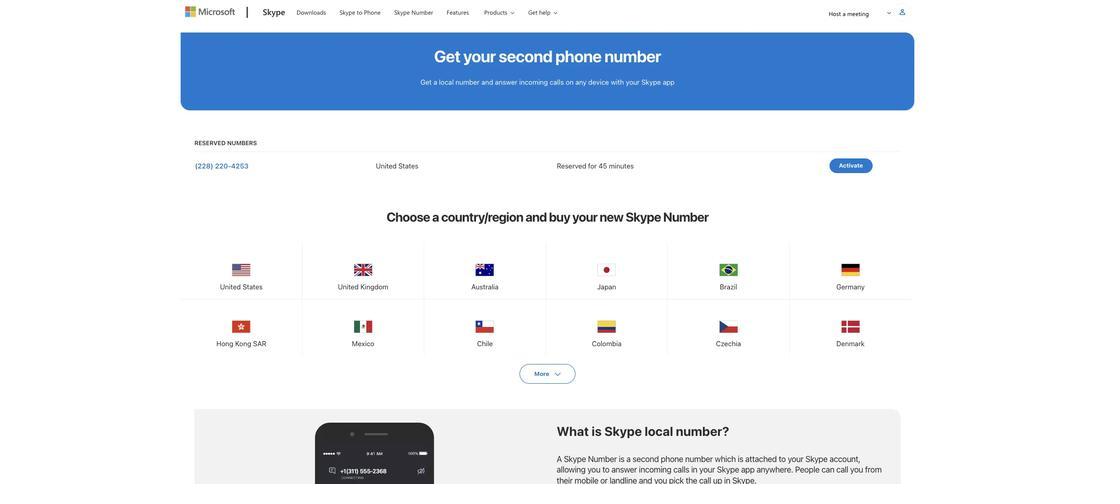 Task type: locate. For each thing, give the bounding box(es) containing it.
0 vertical spatial second
[[499, 46, 553, 66]]

0 vertical spatial answer
[[495, 78, 518, 86]]

and
[[482, 78, 493, 86], [526, 210, 547, 225], [639, 476, 652, 485]]

is
[[592, 424, 602, 439], [619, 455, 625, 465], [738, 455, 744, 465]]

1 horizontal spatial reserved
[[557, 162, 586, 170]]

landline
[[610, 476, 637, 485]]

features link
[[443, 0, 473, 22]]

japan
[[597, 283, 616, 291]]

1 horizontal spatial local
[[645, 424, 673, 439]]

0 vertical spatial to
[[357, 8, 362, 16]]

0 horizontal spatial is
[[592, 424, 602, 439]]

second down what is skype local number?
[[633, 455, 659, 465]]

1 horizontal spatial answer
[[612, 466, 637, 475]]

0 vertical spatial reserved
[[194, 140, 226, 147]]

from
[[865, 466, 882, 475]]

is up landline
[[619, 455, 625, 465]]

1 vertical spatial incoming
[[639, 466, 672, 475]]

1 horizontal spatial states
[[399, 162, 419, 170]]

1 horizontal spatial calls
[[674, 466, 689, 475]]

0 vertical spatial get
[[528, 8, 538, 16]]

number?
[[676, 424, 730, 439]]

a
[[843, 10, 846, 17], [434, 78, 437, 86], [432, 210, 439, 225], [627, 455, 631, 465]]

up
[[713, 476, 722, 485]]

get inside dropdown button
[[528, 8, 538, 16]]

0 horizontal spatial app
[[663, 78, 675, 86]]

0 vertical spatial incoming
[[519, 78, 548, 86]]

1 horizontal spatial and
[[526, 210, 547, 225]]

app
[[663, 78, 675, 86], [741, 466, 755, 475]]

you
[[588, 466, 601, 475], [850, 466, 863, 475], [654, 476, 667, 485]]

reserved for 45 minutes
[[557, 162, 634, 170]]

states
[[399, 162, 419, 170], [243, 283, 263, 291]]

1 vertical spatial second
[[633, 455, 659, 465]]

phone up pick
[[661, 455, 684, 465]]

calls left on
[[550, 78, 564, 86]]

1 horizontal spatial in
[[724, 476, 731, 485]]

united for united kingdom link
[[338, 283, 359, 291]]

skype number link
[[390, 0, 437, 22]]

people
[[795, 466, 820, 475]]

2 horizontal spatial number
[[685, 455, 713, 465]]

on
[[566, 78, 574, 86]]

0 horizontal spatial states
[[243, 283, 263, 291]]

incoming inside the 'a skype number is a second phone number which is attached to your skype account, allowing you to answer incoming calls in your skype app anywhere. people can call you from their mobile or landline and you pick the call up in skype.'
[[639, 466, 672, 475]]

hk image
[[232, 318, 251, 337]]

meeting
[[848, 10, 869, 17]]

in
[[691, 466, 698, 475], [724, 476, 731, 485]]

skype number
[[394, 8, 433, 16]]

activate button
[[830, 159, 873, 173]]

get for get a local number and answer incoming calls on any device with your skype app
[[421, 78, 432, 86]]

downloads link
[[293, 0, 330, 22]]

1 horizontal spatial phone
[[661, 455, 684, 465]]

to up or
[[603, 466, 610, 475]]

0 horizontal spatial number
[[412, 8, 433, 16]]

to left phone
[[357, 8, 362, 16]]

1 vertical spatial reserved
[[557, 162, 586, 170]]

1 horizontal spatial app
[[741, 466, 755, 475]]

2 horizontal spatial get
[[528, 8, 538, 16]]

1 vertical spatial phone
[[661, 455, 684, 465]]

1 horizontal spatial incoming
[[639, 466, 672, 475]]

second up get a local number and answer incoming calls on any device with your skype app
[[499, 46, 553, 66]]

0 vertical spatial states
[[399, 162, 419, 170]]

1 horizontal spatial call
[[837, 466, 849, 475]]

czechia
[[716, 340, 741, 348]]

number
[[605, 46, 661, 66], [456, 78, 480, 86], [685, 455, 713, 465]]

1 vertical spatial in
[[724, 476, 731, 485]]

au image
[[476, 261, 494, 280]]

mobile
[[575, 476, 599, 485]]

answer inside the 'a skype number is a second phone number which is attached to your skype account, allowing you to answer incoming calls in your skype app anywhere. people can call you from their mobile or landline and you pick the call up in skype.'
[[612, 466, 637, 475]]

colombia
[[592, 340, 622, 348]]

0 vertical spatial local
[[439, 78, 454, 86]]

0 vertical spatial number
[[412, 8, 433, 16]]

0 vertical spatial calls
[[550, 78, 564, 86]]

0 horizontal spatial calls
[[550, 78, 564, 86]]

a for get
[[434, 78, 437, 86]]

help
[[539, 8, 551, 16]]

you up mobile
[[588, 466, 601, 475]]

reserved
[[194, 140, 226, 147], [557, 162, 586, 170]]

0 vertical spatial in
[[691, 466, 698, 475]]

2 vertical spatial number
[[588, 455, 617, 465]]

is right what
[[592, 424, 602, 439]]

get
[[528, 8, 538, 16], [434, 46, 460, 66], [421, 78, 432, 86]]

1 vertical spatial calls
[[674, 466, 689, 475]]

numbers
[[227, 140, 257, 147]]

1 vertical spatial states
[[243, 283, 263, 291]]

1 horizontal spatial get
[[434, 46, 460, 66]]

0 vertical spatial and
[[482, 78, 493, 86]]

1 horizontal spatial united
[[338, 283, 359, 291]]

hong kong sar
[[216, 340, 266, 348]]

1 vertical spatial local
[[645, 424, 673, 439]]

skype.
[[732, 476, 757, 485]]

calls up pick
[[674, 466, 689, 475]]

2 horizontal spatial and
[[639, 476, 652, 485]]

1 vertical spatial and
[[526, 210, 547, 225]]

2 horizontal spatial number
[[663, 210, 709, 225]]

call
[[837, 466, 849, 475], [699, 476, 711, 485]]

0 horizontal spatial united states
[[220, 283, 263, 291]]

their
[[557, 476, 573, 485]]

united
[[376, 162, 397, 170], [220, 283, 241, 291], [338, 283, 359, 291]]

2 horizontal spatial is
[[738, 455, 744, 465]]

your
[[463, 46, 496, 66], [626, 78, 640, 86], [573, 210, 598, 225], [788, 455, 804, 465], [700, 466, 715, 475]]

1 horizontal spatial to
[[603, 466, 610, 475]]

with
[[611, 78, 624, 86]]

0 horizontal spatial in
[[691, 466, 698, 475]]

jp image
[[598, 261, 616, 280]]

in up the the
[[691, 466, 698, 475]]

activate
[[839, 162, 863, 169]]

is right 'which' at the bottom of the page
[[738, 455, 744, 465]]

1 horizontal spatial number
[[588, 455, 617, 465]]

host a meeting link
[[821, 2, 877, 25]]

answer
[[495, 78, 518, 86], [612, 466, 637, 475]]

1 vertical spatial app
[[741, 466, 755, 475]]

skype link
[[258, 0, 290, 25]]

skype
[[263, 6, 285, 17], [340, 8, 355, 16], [394, 8, 410, 16], [642, 78, 661, 86], [626, 210, 661, 225], [605, 424, 642, 439], [564, 455, 586, 465], [806, 455, 828, 465], [717, 466, 739, 475]]

0 horizontal spatial reserved
[[194, 140, 226, 147]]

2 vertical spatial number
[[685, 455, 713, 465]]

2 vertical spatial get
[[421, 78, 432, 86]]

call down account,
[[837, 466, 849, 475]]

call left the up
[[699, 476, 711, 485]]

45
[[599, 162, 607, 170]]

kong
[[235, 340, 251, 348]]

united states inside the choose a country/region and buy your new skype number element
[[220, 283, 263, 291]]

united states
[[376, 162, 419, 170], [220, 283, 263, 291]]

0 vertical spatial number
[[605, 46, 661, 66]]

a for choose
[[432, 210, 439, 225]]

to
[[357, 8, 362, 16], [779, 455, 786, 465], [603, 466, 610, 475]]

2 horizontal spatial to
[[779, 455, 786, 465]]

features
[[447, 8, 469, 16]]

br image
[[720, 261, 738, 280]]

mexico link
[[303, 300, 424, 355]]

number inside the 'a skype number is a second phone number which is attached to your skype account, allowing you to answer incoming calls in your skype app anywhere. people can call you from their mobile or landline and you pick the call up in skype.'
[[685, 455, 713, 465]]

1 horizontal spatial second
[[633, 455, 659, 465]]

phone
[[555, 46, 602, 66], [661, 455, 684, 465]]

you down account,
[[850, 466, 863, 475]]

0 horizontal spatial you
[[588, 466, 601, 475]]

colombia link
[[546, 300, 668, 355]]

0 vertical spatial phone
[[555, 46, 602, 66]]

1 vertical spatial get
[[434, 46, 460, 66]]

australia link
[[424, 243, 546, 298]]

hong kong sar link
[[181, 300, 302, 355]]

incoming up pick
[[639, 466, 672, 475]]

get for get your second phone number
[[434, 46, 460, 66]]

local
[[439, 78, 454, 86], [645, 424, 673, 439]]

which
[[715, 455, 736, 465]]

1 vertical spatial call
[[699, 476, 711, 485]]

a
[[557, 455, 562, 465]]

1 vertical spatial answer
[[612, 466, 637, 475]]

0 horizontal spatial answer
[[495, 78, 518, 86]]

anywhere.
[[757, 466, 793, 475]]

chile link
[[424, 300, 546, 355]]

1 horizontal spatial is
[[619, 455, 625, 465]]

calls
[[550, 78, 564, 86], [674, 466, 689, 475]]

get help button
[[521, 0, 565, 24]]

incoming
[[519, 78, 548, 86], [639, 466, 672, 475]]

reserved left for
[[557, 162, 586, 170]]

second
[[499, 46, 553, 66], [633, 455, 659, 465]]

1 vertical spatial united states
[[220, 283, 263, 291]]

2 vertical spatial to
[[603, 466, 610, 475]]

0 horizontal spatial united
[[220, 283, 241, 291]]

allowing
[[557, 466, 586, 475]]

number inside the 'a skype number is a second phone number which is attached to your skype account, allowing you to answer incoming calls in your skype app anywhere. people can call you from their mobile or landline and you pick the call up in skype.'
[[588, 455, 617, 465]]

0 vertical spatial united states
[[376, 162, 419, 170]]

any
[[576, 78, 587, 86]]

1 vertical spatial number
[[456, 78, 480, 86]]

in right the up
[[724, 476, 731, 485]]

0 horizontal spatial second
[[499, 46, 553, 66]]

1 vertical spatial number
[[663, 210, 709, 225]]

co image
[[598, 318, 616, 337]]

you left pick
[[654, 476, 667, 485]]

more
[[535, 371, 549, 378]]

for
[[588, 162, 597, 170]]

0 horizontal spatial get
[[421, 78, 432, 86]]

reserved up (228)
[[194, 140, 226, 147]]

united for united states link
[[220, 283, 241, 291]]

get help
[[528, 8, 551, 16]]

0 horizontal spatial local
[[439, 78, 454, 86]]

host
[[829, 10, 841, 17]]

phone up any
[[555, 46, 602, 66]]

to up anywhere.
[[779, 455, 786, 465]]

what
[[557, 424, 589, 439]]

czechia link
[[668, 300, 789, 355]]

2 vertical spatial and
[[639, 476, 652, 485]]

incoming down 'get your second phone number' at the top of page
[[519, 78, 548, 86]]

220-
[[215, 162, 231, 170]]

(228) 220-4253 link
[[195, 162, 249, 170]]

0 vertical spatial call
[[837, 466, 849, 475]]

second inside the 'a skype number is a second phone number which is attached to your skype account, allowing you to answer incoming calls in your skype app anywhere. people can call you from their mobile or landline and you pick the call up in skype.'
[[633, 455, 659, 465]]



Task type: describe. For each thing, give the bounding box(es) containing it.
mexico
[[352, 340, 374, 348]]

choose a country/region and buy your new skype number element
[[181, 243, 915, 357]]

0 horizontal spatial call
[[699, 476, 711, 485]]

mx image
[[354, 318, 372, 337]]

choose
[[387, 210, 430, 225]]

country/region
[[441, 210, 523, 225]]

host a meeting
[[829, 10, 869, 17]]

brazil
[[720, 283, 737, 291]]

products button
[[477, 0, 522, 24]]

germany link
[[790, 243, 912, 298]]

pick
[[669, 476, 684, 485]]

united states link
[[181, 243, 302, 298]]

reserved for reserved numbers
[[194, 140, 226, 147]]

calls inside the 'a skype number is a second phone number which is attached to your skype account, allowing you to answer incoming calls in your skype app anywhere. people can call you from their mobile or landline and you pick the call up in skype.'
[[674, 466, 689, 475]]

app inside the 'a skype number is a second phone number which is attached to your skype account, allowing you to answer incoming calls in your skype app anywhere. people can call you from their mobile or landline and you pick the call up in skype.'
[[741, 466, 755, 475]]

united kingdom link
[[303, 243, 424, 298]]

choose a country/region and buy your new skype number
[[387, 210, 709, 225]]

japan link
[[546, 243, 668, 298]]

new
[[600, 210, 624, 225]]

the
[[686, 476, 697, 485]]

dk image
[[842, 318, 860, 337]]

a inside the 'a skype number is a second phone number which is attached to your skype account, allowing you to answer incoming calls in your skype app anywhere. people can call you from their mobile or landline and you pick the call up in skype.'
[[627, 455, 631, 465]]

united kingdom
[[338, 283, 389, 291]]

denmark link
[[790, 300, 912, 355]]

what is skype local number?
[[557, 424, 730, 439]]

4253
[[231, 162, 249, 170]]

phone
[[364, 8, 381, 16]]

denmark
[[837, 340, 865, 348]]

account,
[[830, 455, 861, 465]]

more button
[[520, 365, 576, 384]]

phone inside the 'a skype number is a second phone number which is attached to your skype account, allowing you to answer incoming calls in your skype app anywhere. people can call you from their mobile or landline and you pick the call up in skype.'
[[661, 455, 684, 465]]

minutes
[[609, 162, 634, 170]]

states inside the choose a country/region and buy your new skype number element
[[243, 283, 263, 291]]

get for get help
[[528, 8, 538, 16]]

2 horizontal spatial united
[[376, 162, 397, 170]]

1 horizontal spatial you
[[654, 476, 667, 485]]

0 vertical spatial app
[[663, 78, 675, 86]]

reserved for reserved for 45 minutes
[[557, 162, 586, 170]]

1 horizontal spatial number
[[605, 46, 661, 66]]

australia
[[471, 283, 499, 291]]

or
[[601, 476, 608, 485]]

kingdom
[[361, 283, 389, 291]]

0 horizontal spatial number
[[456, 78, 480, 86]]

products
[[484, 8, 508, 16]]

2 horizontal spatial you
[[850, 466, 863, 475]]

de image
[[842, 261, 860, 280]]

germany
[[837, 283, 865, 291]]

0 horizontal spatial incoming
[[519, 78, 548, 86]]

1 vertical spatial to
[[779, 455, 786, 465]]

skype to phone
[[340, 8, 381, 16]]

can
[[822, 466, 835, 475]]

cz image
[[720, 318, 738, 337]]

buy
[[549, 210, 570, 225]]

us image
[[232, 261, 251, 280]]

downloads
[[297, 8, 326, 16]]

device
[[589, 78, 609, 86]]

hong
[[216, 340, 233, 348]]

0 horizontal spatial phone
[[555, 46, 602, 66]]

a for host
[[843, 10, 846, 17]]

microsoft image
[[185, 6, 235, 17]]

gb image
[[354, 261, 372, 280]]

skype to phone link
[[336, 0, 385, 22]]

sar
[[253, 340, 266, 348]]

and inside the 'a skype number is a second phone number which is attached to your skype account, allowing you to answer incoming calls in your skype app anywhere. people can call you from their mobile or landline and you pick the call up in skype.'
[[639, 476, 652, 485]]

chile
[[477, 340, 493, 348]]

0 horizontal spatial to
[[357, 8, 362, 16]]

attached
[[746, 455, 777, 465]]

(228) 220-4253
[[195, 162, 249, 170]]

reserved numbers
[[194, 140, 257, 147]]

a skype number is a second phone number which is attached to your skype account, allowing you to answer incoming calls in your skype app anywhere. people can call you from their mobile or landline and you pick the call up in skype.
[[557, 455, 882, 485]]

brazil link
[[668, 243, 789, 298]]

get a local number and answer incoming calls on any device with your skype app
[[421, 78, 675, 86]]

cl image
[[476, 318, 494, 337]]

1 horizontal spatial united states
[[376, 162, 419, 170]]

get your second phone number
[[434, 46, 661, 66]]

0 horizontal spatial and
[[482, 78, 493, 86]]

(228)
[[195, 162, 213, 170]]



Task type: vqa. For each thing, say whether or not it's contained in the screenshot.
Choose
yes



